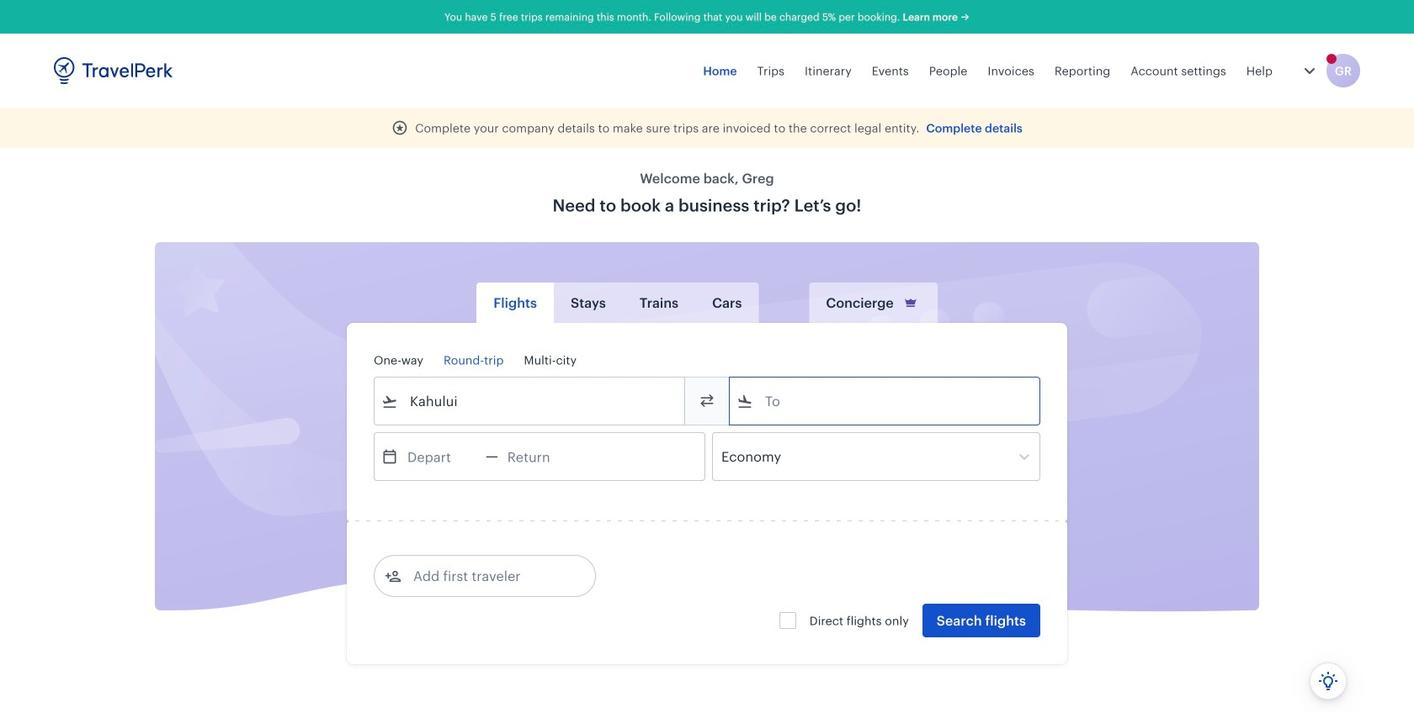 Task type: vqa. For each thing, say whether or not it's contained in the screenshot.
Depart text field
yes



Task type: describe. For each thing, give the bounding box(es) containing it.
Return text field
[[498, 434, 586, 481]]

Add first traveler search field
[[402, 563, 577, 590]]

Depart text field
[[398, 434, 486, 481]]



Task type: locate. For each thing, give the bounding box(es) containing it.
To search field
[[754, 388, 1018, 415]]

From search field
[[398, 388, 663, 415]]



